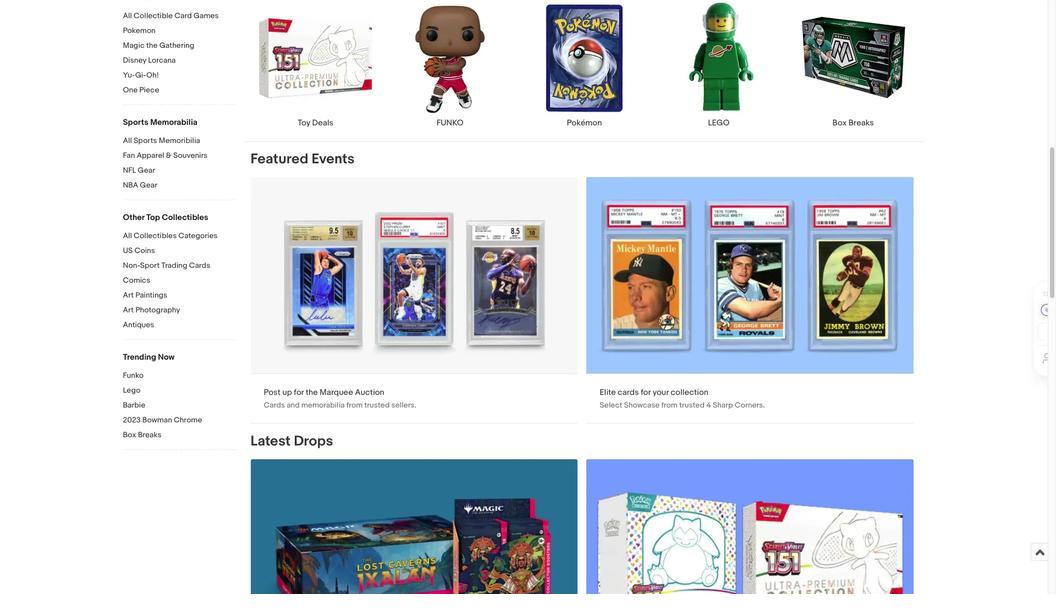 Task type: describe. For each thing, give the bounding box(es) containing it.
deals
[[312, 118, 334, 128]]

all sports memoribilia fan apparel & souvenirs nfl gear nba gear
[[123, 136, 208, 190]]

0 vertical spatial gear
[[138, 166, 155, 175]]

us
[[123, 246, 133, 255]]

2 art from the top
[[123, 305, 134, 315]]

pokemon link
[[123, 26, 236, 36]]

post
[[264, 387, 281, 398]]

comics
[[123, 276, 150, 285]]

memorabilia
[[150, 117, 197, 128]]

box breaks
[[833, 118, 874, 128]]

elite
[[600, 387, 616, 398]]

all for all collectible card games pokemon magic the gathering disney lorcana yu-gi-oh! one piece
[[123, 11, 132, 20]]

coins
[[134, 246, 155, 255]]

all collectibles categories us coins non-sport trading cards comics art paintings art photography antiques
[[123, 231, 218, 330]]

lorcana
[[148, 56, 176, 65]]

barbie link
[[123, 401, 236, 411]]

toy deals link
[[248, 1, 383, 128]]

the inside all collectible card games pokemon magic the gathering disney lorcana yu-gi-oh! one piece
[[146, 41, 158, 50]]

pokemon
[[123, 26, 156, 35]]

featured events
[[251, 151, 355, 168]]

latest
[[251, 433, 291, 450]]

your
[[653, 387, 669, 398]]

sport
[[140, 261, 160, 270]]

fan
[[123, 151, 135, 160]]

games
[[194, 11, 219, 20]]

lego
[[123, 386, 141, 395]]

photography
[[136, 305, 180, 315]]

all for all sports memoribilia fan apparel & souvenirs nfl gear nba gear
[[123, 136, 132, 145]]

funko lego barbie 2023 bowman chrome box breaks
[[123, 371, 202, 440]]

from inside elite cards for your collection select showcase from trusted 4 sharp corners.
[[662, 400, 678, 410]]

bowman
[[142, 415, 172, 425]]

auction
[[355, 387, 384, 398]]

paintings
[[136, 291, 167, 300]]

magic the gathering link
[[123, 41, 236, 51]]

barbie
[[123, 401, 145, 410]]

the inside post up for the marquee auction cards and memorabilia from trusted sellers.
[[306, 387, 318, 398]]

showcase
[[624, 400, 660, 410]]

4
[[707, 400, 711, 410]]

top
[[146, 212, 160, 223]]

memorabilia
[[301, 400, 345, 410]]

yu-gi-oh! link
[[123, 70, 236, 81]]

box inside funko lego barbie 2023 bowman chrome box breaks
[[123, 430, 136, 440]]

card
[[175, 11, 192, 20]]

sports memorabilia
[[123, 117, 197, 128]]

other top collectibles
[[123, 212, 208, 223]]

and
[[287, 400, 300, 410]]

yu-
[[123, 70, 135, 80]]

1 art from the top
[[123, 291, 134, 300]]

0 vertical spatial sports
[[123, 117, 148, 128]]

antiques
[[123, 320, 154, 330]]

funko link
[[383, 1, 517, 128]]

pokémon
[[567, 118, 602, 128]]

collectible
[[134, 11, 173, 20]]

art paintings link
[[123, 291, 236, 301]]

all collectibles categories link
[[123, 231, 236, 242]]

chrome
[[174, 415, 202, 425]]

drops
[[294, 433, 333, 450]]

funko
[[123, 371, 144, 380]]

one piece link
[[123, 85, 236, 96]]

trending now
[[123, 352, 175, 363]]

box breaks link for lego link
[[786, 1, 921, 128]]

gi-
[[135, 70, 146, 80]]

post up for the marquee auction cards and memorabilia from trusted sellers.
[[264, 387, 416, 410]]

collectibles inside the all collectibles categories us coins non-sport trading cards comics art paintings art photography antiques
[[134, 231, 177, 240]]

latest drops
[[251, 433, 333, 450]]

lego
[[708, 118, 730, 128]]

2023
[[123, 415, 141, 425]]

us coins link
[[123, 246, 236, 256]]

fan apparel & souvenirs link
[[123, 151, 236, 161]]

cards
[[618, 387, 639, 398]]

gathering
[[159, 41, 194, 50]]

comics link
[[123, 276, 236, 286]]

marquee
[[320, 387, 353, 398]]

art photography link
[[123, 305, 236, 316]]

funko link
[[123, 371, 236, 381]]

memoribilia
[[159, 136, 200, 145]]

1 vertical spatial gear
[[140, 180, 157, 190]]

toy deals
[[298, 118, 334, 128]]



Task type: vqa. For each thing, say whether or not it's contained in the screenshot.
(2) in Carbon Fiber (2)
no



Task type: locate. For each thing, give the bounding box(es) containing it.
all for all collectibles categories us coins non-sport trading cards comics art paintings art photography antiques
[[123, 231, 132, 240]]

collectibles up all collectibles categories link
[[162, 212, 208, 223]]

None text field
[[251, 459, 578, 594], [587, 459, 914, 594], [251, 459, 578, 594], [587, 459, 914, 594]]

featured
[[251, 151, 308, 168]]

trending
[[123, 352, 156, 363]]

0 horizontal spatial box breaks link
[[123, 430, 236, 441]]

0 horizontal spatial breaks
[[138, 430, 162, 440]]

1 vertical spatial cards
[[264, 400, 285, 410]]

the
[[146, 41, 158, 50], [306, 387, 318, 398]]

nba gear link
[[123, 180, 236, 191]]

from
[[347, 400, 363, 410], [662, 400, 678, 410]]

breaks inside funko lego barbie 2023 bowman chrome box breaks
[[138, 430, 162, 440]]

events
[[312, 151, 355, 168]]

funko
[[437, 118, 464, 128]]

1 vertical spatial sports
[[134, 136, 157, 145]]

sharp
[[713, 400, 733, 410]]

the up memorabilia in the left bottom of the page
[[306, 387, 318, 398]]

for inside elite cards for your collection select showcase from trusted 4 sharp corners.
[[641, 387, 651, 398]]

antiques link
[[123, 320, 236, 331]]

3 all from the top
[[123, 231, 132, 240]]

box breaks link
[[786, 1, 921, 128], [123, 430, 236, 441]]

disney
[[123, 56, 146, 65]]

cards inside the all collectibles categories us coins non-sport trading cards comics art paintings art photography antiques
[[189, 261, 210, 270]]

for inside post up for the marquee auction cards and memorabilia from trusted sellers.
[[294, 387, 304, 398]]

magic
[[123, 41, 145, 50]]

2 vertical spatial all
[[123, 231, 132, 240]]

0 horizontal spatial from
[[347, 400, 363, 410]]

for for up
[[294, 387, 304, 398]]

non-sport trading cards link
[[123, 261, 236, 271]]

up
[[282, 387, 292, 398]]

0 horizontal spatial box
[[123, 430, 136, 440]]

0 vertical spatial all
[[123, 11, 132, 20]]

for right up
[[294, 387, 304, 398]]

apparel
[[137, 151, 164, 160]]

sports down one
[[123, 117, 148, 128]]

collectibles
[[162, 212, 208, 223], [134, 231, 177, 240]]

elite cards for your collection select showcase from trusted 4 sharp corners.
[[600, 387, 765, 410]]

1 horizontal spatial cards
[[264, 400, 285, 410]]

1 vertical spatial art
[[123, 305, 134, 315]]

the up lorcana
[[146, 41, 158, 50]]

for
[[294, 387, 304, 398], [641, 387, 651, 398]]

nba
[[123, 180, 138, 190]]

disney lorcana link
[[123, 56, 236, 66]]

all collectible card games link
[[123, 11, 236, 21]]

breaks
[[849, 118, 874, 128], [138, 430, 162, 440]]

1 vertical spatial the
[[306, 387, 318, 398]]

collection
[[671, 387, 709, 398]]

oh!
[[146, 70, 159, 80]]

lego link
[[123, 386, 236, 396]]

art up antiques
[[123, 305, 134, 315]]

0 vertical spatial the
[[146, 41, 158, 50]]

toy
[[298, 118, 310, 128]]

trusted inside post up for the marquee auction cards and memorabilia from trusted sellers.
[[364, 400, 390, 410]]

all up 'us'
[[123, 231, 132, 240]]

cards inside post up for the marquee auction cards and memorabilia from trusted sellers.
[[264, 400, 285, 410]]

sports inside all sports memoribilia fan apparel & souvenirs nfl gear nba gear
[[134, 136, 157, 145]]

art
[[123, 291, 134, 300], [123, 305, 134, 315]]

cards down post
[[264, 400, 285, 410]]

2 from from the left
[[662, 400, 678, 410]]

1 vertical spatial all
[[123, 136, 132, 145]]

cards down us coins link
[[189, 261, 210, 270]]

trusted
[[364, 400, 390, 410], [679, 400, 705, 410]]

1 from from the left
[[347, 400, 363, 410]]

for up showcase
[[641, 387, 651, 398]]

2 for from the left
[[641, 387, 651, 398]]

nfl gear link
[[123, 166, 236, 176]]

all sports memoribilia link
[[123, 136, 236, 146]]

one
[[123, 85, 138, 95]]

piece
[[139, 85, 159, 95]]

0 horizontal spatial the
[[146, 41, 158, 50]]

1 horizontal spatial the
[[306, 387, 318, 398]]

lego link
[[652, 1, 786, 128]]

1 vertical spatial breaks
[[138, 430, 162, 440]]

0 horizontal spatial trusted
[[364, 400, 390, 410]]

None text field
[[251, 177, 578, 423], [587, 177, 914, 423], [251, 177, 578, 423], [587, 177, 914, 423]]

1 horizontal spatial breaks
[[849, 118, 874, 128]]

trusted down the collection on the right bottom of the page
[[679, 400, 705, 410]]

0 vertical spatial cards
[[189, 261, 210, 270]]

1 all from the top
[[123, 11, 132, 20]]

0 horizontal spatial for
[[294, 387, 304, 398]]

other
[[123, 212, 145, 223]]

2023 bowman chrome link
[[123, 415, 236, 426]]

trading
[[161, 261, 187, 270]]

pokémon link
[[517, 1, 652, 128]]

0 horizontal spatial cards
[[189, 261, 210, 270]]

from down auction
[[347, 400, 363, 410]]

all inside the all collectibles categories us coins non-sport trading cards comics art paintings art photography antiques
[[123, 231, 132, 240]]

art down comics
[[123, 291, 134, 300]]

from down your
[[662, 400, 678, 410]]

collectibles up coins
[[134, 231, 177, 240]]

&
[[166, 151, 172, 160]]

0 vertical spatial box breaks link
[[786, 1, 921, 128]]

for for cards
[[641, 387, 651, 398]]

1 horizontal spatial from
[[662, 400, 678, 410]]

gear right nba
[[140, 180, 157, 190]]

nfl
[[123, 166, 136, 175]]

sports up apparel
[[134, 136, 157, 145]]

gear down apparel
[[138, 166, 155, 175]]

1 horizontal spatial trusted
[[679, 400, 705, 410]]

sellers.
[[392, 400, 416, 410]]

1 vertical spatial box
[[123, 430, 136, 440]]

1 vertical spatial box breaks link
[[123, 430, 236, 441]]

0 vertical spatial box
[[833, 118, 847, 128]]

trusted down auction
[[364, 400, 390, 410]]

all collectible card games pokemon magic the gathering disney lorcana yu-gi-oh! one piece
[[123, 11, 219, 95]]

1 horizontal spatial box
[[833, 118, 847, 128]]

2 all from the top
[[123, 136, 132, 145]]

1 horizontal spatial for
[[641, 387, 651, 398]]

0 vertical spatial collectibles
[[162, 212, 208, 223]]

all inside all sports memoribilia fan apparel & souvenirs nfl gear nba gear
[[123, 136, 132, 145]]

non-
[[123, 261, 140, 270]]

1 horizontal spatial box breaks link
[[786, 1, 921, 128]]

2 trusted from the left
[[679, 400, 705, 410]]

1 vertical spatial collectibles
[[134, 231, 177, 240]]

from inside post up for the marquee auction cards and memorabilia from trusted sellers.
[[347, 400, 363, 410]]

box
[[833, 118, 847, 128], [123, 430, 136, 440]]

1 trusted from the left
[[364, 400, 390, 410]]

all up pokemon
[[123, 11, 132, 20]]

0 vertical spatial breaks
[[849, 118, 874, 128]]

all inside all collectible card games pokemon magic the gathering disney lorcana yu-gi-oh! one piece
[[123, 11, 132, 20]]

now
[[158, 352, 175, 363]]

cards
[[189, 261, 210, 270], [264, 400, 285, 410]]

select
[[600, 400, 623, 410]]

box breaks link for 2023 bowman chrome link
[[123, 430, 236, 441]]

sports
[[123, 117, 148, 128], [134, 136, 157, 145]]

gear
[[138, 166, 155, 175], [140, 180, 157, 190]]

1 for from the left
[[294, 387, 304, 398]]

trusted inside elite cards for your collection select showcase from trusted 4 sharp corners.
[[679, 400, 705, 410]]

all up fan
[[123, 136, 132, 145]]

categories
[[178, 231, 218, 240]]

0 vertical spatial art
[[123, 291, 134, 300]]

corners.
[[735, 400, 765, 410]]

souvenirs
[[173, 151, 208, 160]]



